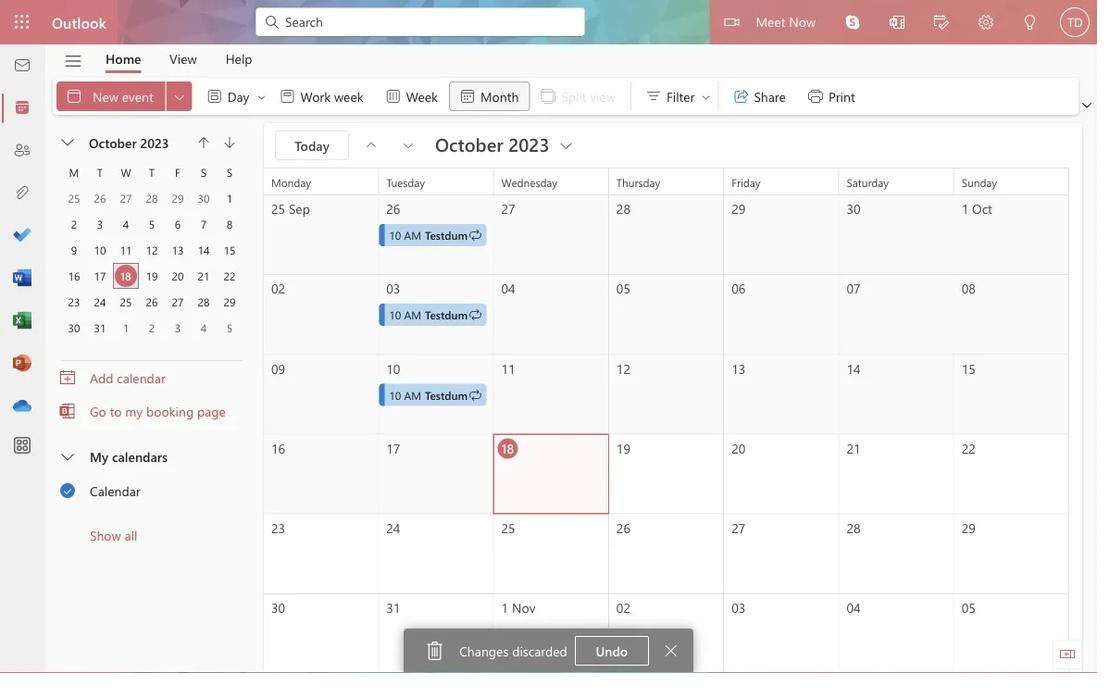 Task type: describe. For each thing, give the bounding box(es) containing it.
 for 
[[256, 91, 267, 103]]

f
[[175, 165, 181, 180]]

calendar image
[[13, 99, 31, 118]]

td button
[[1053, 0, 1097, 44]]

october for october 2023 
[[435, 131, 504, 156]]

 share
[[732, 87, 786, 106]]

1 horizontal spatial 3
[[175, 320, 181, 335]]

1 nov
[[502, 599, 536, 616]]

1 vertical spatial 14
[[847, 360, 861, 377]]

23 inside button
[[68, 295, 80, 309]]


[[807, 87, 825, 106]]

15 inside button
[[224, 243, 236, 257]]

1 horizontal spatial 03
[[732, 599, 746, 616]]

excel image
[[13, 312, 31, 331]]

1 horizontal spatial 31
[[386, 599, 400, 616]]

work
[[300, 87, 331, 104]]

td
[[1068, 15, 1083, 29]]

06
[[732, 280, 746, 297]]

 new event
[[65, 87, 153, 106]]

 for first repeating event icon from the bottom of the october 2023 application
[[468, 308, 483, 322]]

day
[[228, 87, 250, 104]]

 button
[[875, 0, 920, 47]]

23 button
[[63, 291, 85, 313]]

1 vertical spatial 16
[[271, 439, 285, 457]]

 button
[[394, 131, 423, 160]]


[[979, 15, 994, 30]]

1 vertical spatial 2 button
[[141, 317, 163, 339]]

monday
[[271, 175, 311, 190]]

home button
[[92, 44, 155, 73]]

0 horizontal spatial 4
[[123, 217, 129, 232]]

friday element
[[165, 159, 191, 185]]

outlook
[[52, 12, 106, 32]]

0 horizontal spatial 02
[[271, 280, 285, 297]]


[[263, 13, 282, 31]]

1 horizontal spatial 22
[[962, 439, 976, 457]]

all
[[125, 527, 137, 544]]

1 left nov
[[502, 599, 509, 616]]

1 vertical spatial 29 button
[[219, 291, 241, 313]]

2 repeating event image from the top
[[468, 304, 483, 326]]

my calendars
[[90, 448, 168, 465]]

1 horizontal spatial 18
[[502, 439, 514, 457]]

7
[[201, 217, 207, 232]]

thursday element
[[139, 159, 165, 185]]

tuesday element
[[87, 159, 113, 185]]

1 left oct
[[962, 200, 969, 217]]

today
[[295, 137, 330, 154]]

14 button
[[193, 239, 215, 261]]

 print
[[807, 87, 855, 106]]


[[205, 87, 224, 106]]

1 oct
[[962, 200, 993, 217]]

0 vertical spatial 3
[[97, 217, 103, 232]]

25 left the sep on the left top of the page
[[271, 200, 285, 217]]

event
[[122, 87, 153, 104]]

am for repeating event image
[[404, 387, 421, 402]]

to do image
[[13, 227, 31, 245]]

powerpoint image
[[13, 355, 31, 373]]

10 for first repeating event icon from the bottom of the october 2023 application
[[389, 308, 401, 322]]


[[725, 15, 739, 30]]

7 button
[[193, 213, 215, 235]]

mail image
[[13, 56, 31, 75]]

 button
[[1009, 0, 1053, 47]]

0 vertical spatial  button
[[1079, 96, 1096, 115]]


[[732, 87, 751, 106]]


[[1060, 647, 1075, 662]]

1 vertical spatial 12
[[617, 360, 631, 377]]

17 button
[[89, 265, 111, 287]]

1 vertical spatial 24
[[386, 519, 400, 536]]

8 button
[[219, 213, 241, 235]]

 button
[[964, 0, 1009, 47]]

18 inside 'button'
[[121, 269, 131, 283]]

0 horizontal spatial 2
[[71, 217, 77, 232]]

10 inside button
[[94, 243, 106, 257]]

1 up '8' at the left top of the page
[[227, 191, 233, 206]]

testdummy2 for second repeating event icon from the bottom
[[425, 228, 489, 243]]

friday
[[732, 175, 761, 190]]


[[60, 370, 75, 385]]

16 button
[[63, 265, 85, 287]]


[[846, 15, 860, 30]]

1 vertical spatial 4
[[201, 320, 207, 335]]

9 button
[[63, 239, 85, 261]]

1 vertical spatial 26 button
[[141, 291, 163, 313]]

1 vertical spatial 17
[[386, 439, 400, 457]]

week
[[406, 87, 438, 104]]

14 inside button
[[198, 243, 210, 257]]

 button
[[920, 0, 964, 47]]

1 horizontal spatial 25 button
[[115, 291, 137, 313]]

13 inside button
[[172, 243, 184, 257]]

1 vertical spatial 4 button
[[193, 317, 215, 339]]

go to my booking page
[[90, 403, 226, 420]]


[[63, 51, 83, 71]]

october for october 2023
[[89, 134, 137, 151]]

october 2023
[[89, 134, 169, 151]]

6 button
[[167, 213, 189, 235]]

1 horizontal spatial 15
[[962, 360, 976, 377]]

2 vertical spatial 
[[61, 451, 74, 464]]

w
[[121, 165, 131, 180]]

21 inside button
[[198, 269, 210, 283]]

october 2023 
[[435, 131, 576, 156]]

 button
[[357, 131, 386, 160]]

 month
[[458, 87, 519, 106]]

show
[[90, 527, 121, 544]]

0 vertical spatial 26 button
[[89, 187, 111, 209]]

 button
[[656, 636, 686, 666]]

sunday
[[962, 175, 998, 190]]

0 horizontal spatial 3 button
[[89, 213, 111, 235]]

m
[[69, 165, 79, 180]]

1 horizontal spatial 5 button
[[219, 317, 241, 339]]

 week
[[384, 87, 438, 106]]

1 horizontal spatial 21
[[847, 439, 861, 457]]

0 vertical spatial 1 button
[[219, 187, 241, 209]]

view button
[[156, 44, 211, 73]]

1 vertical spatial 04
[[847, 599, 861, 616]]

files image
[[13, 184, 31, 203]]

new group
[[56, 78, 627, 115]]

1 vertical spatial 19
[[617, 439, 631, 457]]

 for 
[[701, 91, 712, 102]]

 filter 
[[645, 87, 712, 106]]

1 vertical spatial 05
[[962, 599, 976, 616]]

 button for 
[[166, 82, 192, 111]]

0 horizontal spatial 4 button
[[115, 213, 137, 235]]

0 horizontal spatial 27 button
[[115, 187, 137, 209]]

1 horizontal spatial 20
[[732, 439, 746, 457]]

09
[[271, 360, 285, 377]]

 search field
[[256, 0, 585, 42]]

page
[[197, 403, 226, 420]]

1 vertical spatial 02
[[617, 599, 631, 616]]

15 button
[[219, 239, 241, 261]]

12 button
[[141, 239, 163, 261]]

0 vertical spatial 25 button
[[63, 187, 85, 209]]

0 horizontal spatial 30 button
[[63, 317, 85, 339]]

sunday element
[[217, 159, 243, 185]]

october 2023 button
[[80, 130, 191, 156]]

share
[[754, 87, 786, 104]]

testdummy2 for repeating event image
[[425, 387, 489, 402]]

 button
[[831, 0, 875, 44]]

s for saturday element
[[201, 165, 207, 180]]

0 horizontal spatial 29 button
[[167, 187, 189, 209]]

today button
[[275, 131, 349, 160]]

22 inside 22 'button'
[[224, 269, 236, 283]]

1 horizontal spatial 13
[[732, 360, 746, 377]]

24 inside button
[[94, 295, 106, 309]]

nov
[[512, 599, 536, 616]]

outlook link
[[52, 0, 106, 44]]

1 horizontal spatial 27 button
[[167, 291, 189, 313]]

view
[[170, 50, 197, 67]]

20 button
[[167, 265, 189, 287]]

25 down 18 cell
[[120, 295, 132, 309]]

10 for second repeating event icon from the bottom
[[389, 228, 401, 243]]

20 inside button
[[172, 269, 184, 283]]

0 vertical spatial 5
[[149, 217, 155, 232]]

18 cell
[[113, 263, 139, 289]]

now
[[789, 13, 816, 30]]


[[426, 642, 445, 660]]

10 button
[[89, 239, 111, 261]]

0 horizontal spatial 05
[[617, 280, 631, 297]]

1 vertical spatial 5
[[227, 320, 233, 335]]


[[224, 137, 235, 148]]

0 vertical spatial 04
[[502, 280, 516, 297]]

changes discarded
[[460, 643, 568, 660]]

 for second repeating event icon from the bottom
[[468, 228, 483, 243]]



Task type: vqa. For each thing, say whether or not it's contained in the screenshot.
viewing?
no



Task type: locate. For each thing, give the bounding box(es) containing it.
october
[[435, 131, 504, 156], [89, 134, 137, 151]]

people image
[[13, 142, 31, 160]]

0 vertical spatial 05
[[617, 280, 631, 297]]

0 vertical spatial 02
[[271, 280, 285, 297]]

1 vertical spatial 27 button
[[167, 291, 189, 313]]

31 inside button
[[94, 320, 106, 335]]

discarded
[[512, 643, 568, 660]]

saturday element
[[191, 159, 217, 185]]

0 vertical spatial 10 am testdummy2
[[389, 228, 489, 243]]

0 horizontal spatial 11
[[120, 243, 132, 257]]

1
[[227, 191, 233, 206], [962, 200, 969, 217], [123, 320, 129, 335], [502, 599, 509, 616]]

am for first repeating event icon from the bottom of the october 2023 application
[[404, 308, 421, 322]]

1 testdummy2 from the top
[[425, 228, 489, 243]]

0 horizontal spatial october
[[89, 134, 137, 151]]


[[934, 15, 949, 30]]

 inside button
[[401, 138, 416, 153]]

1 vertical spatial 3
[[175, 320, 181, 335]]

0 vertical spatial 31
[[94, 320, 106, 335]]

15 down 08
[[962, 360, 976, 377]]

5 left 6 button
[[149, 217, 155, 232]]

3 testdummy2 from the top
[[425, 387, 489, 402]]

1 vertical spatial 22
[[962, 439, 976, 457]]

1 horizontal spatial 04
[[847, 599, 861, 616]]

1 horizontal spatial 5
[[227, 320, 233, 335]]

2 up 9 button
[[71, 217, 77, 232]]

1 horizontal spatial 26 button
[[141, 291, 163, 313]]

0 vertical spatial 24
[[94, 295, 106, 309]]


[[198, 137, 209, 148]]

share group
[[723, 78, 867, 115]]

1 horizontal spatial  button
[[1079, 96, 1096, 115]]

tuesday
[[386, 175, 425, 190]]

0 horizontal spatial 25 button
[[63, 187, 85, 209]]

meet
[[756, 13, 786, 30]]

28 button down thursday element
[[141, 187, 163, 209]]

2  from the top
[[468, 308, 483, 322]]

 inside "october 2023 "
[[557, 135, 576, 154]]

08
[[962, 280, 976, 297]]

testdummy2
[[425, 228, 489, 243], [425, 308, 489, 322], [425, 387, 489, 402]]

2023 inside 'button'
[[140, 134, 169, 151]]

calendars
[[112, 448, 168, 465]]

0 vertical spatial 28 button
[[141, 187, 163, 209]]

0 horizontal spatial 19
[[146, 269, 158, 283]]

october 2023 application
[[0, 0, 1097, 673]]

my
[[90, 448, 108, 465]]

 button for 
[[254, 82, 269, 111]]

 right the ''
[[401, 138, 416, 153]]

16
[[68, 269, 80, 283], [271, 439, 285, 457]]


[[364, 138, 379, 153]]

 inside  day 
[[256, 91, 267, 103]]

left-rail-appbar navigation
[[4, 44, 41, 428]]

1 horizontal spatial 14
[[847, 360, 861, 377]]

13 down the 6
[[172, 243, 184, 257]]

0 vertical spatial 16
[[68, 269, 80, 283]]

2023 for october 2023
[[140, 134, 169, 151]]

24
[[94, 295, 106, 309], [386, 519, 400, 536]]

3 up 10 button
[[97, 217, 103, 232]]

25 button down m
[[63, 187, 85, 209]]


[[890, 15, 905, 30]]

meet now
[[756, 13, 816, 30]]

 button
[[55, 45, 92, 77]]

am for second repeating event icon from the bottom
[[404, 228, 421, 243]]

2  button from the left
[[254, 82, 269, 111]]

s right saturday element
[[227, 165, 233, 180]]

 for top '' 'dropdown button'
[[1083, 101, 1092, 110]]

25 button down 18 cell
[[115, 291, 137, 313]]

5 down 22 'button'
[[227, 320, 233, 335]]

14 down 07
[[847, 360, 861, 377]]

2 s from the left
[[227, 165, 233, 180]]

4 up 11 button
[[123, 217, 129, 232]]

 button left  in the left top of the page
[[166, 82, 192, 111]]


[[468, 228, 483, 243], [468, 308, 483, 322], [468, 387, 483, 402]]

tab list containing home
[[92, 44, 267, 73]]

 work week
[[278, 87, 364, 106]]

s right friday "element"
[[201, 165, 207, 180]]

monday element
[[61, 159, 87, 185]]

28
[[146, 191, 158, 206], [617, 200, 631, 217], [198, 295, 210, 309], [847, 519, 861, 536]]

10 for repeating event image
[[389, 387, 401, 402]]

2 t from the left
[[149, 165, 155, 180]]

1 button
[[219, 187, 241, 209], [115, 317, 137, 339]]

27 button down wednesday element
[[115, 187, 137, 209]]

24 button
[[89, 291, 111, 313]]

am
[[404, 228, 421, 243], [404, 308, 421, 322], [404, 387, 421, 402]]

new
[[93, 87, 118, 104]]

0 vertical spatial testdummy2
[[425, 228, 489, 243]]

3
[[97, 217, 103, 232], [175, 320, 181, 335]]

3 button
[[89, 213, 111, 235], [167, 317, 189, 339]]

october up tuesday element
[[89, 134, 137, 151]]

16 inside button
[[68, 269, 80, 283]]

1 horizontal spatial 28 button
[[193, 291, 215, 313]]

filter
[[667, 87, 695, 104]]

4 button down 21 button
[[193, 317, 215, 339]]

oct
[[973, 200, 993, 217]]

list box
[[45, 439, 257, 552]]

21
[[198, 269, 210, 283], [847, 439, 861, 457]]

1 repeating event image from the top
[[468, 224, 483, 246]]

28 button down 21 button
[[193, 291, 215, 313]]

0 horizontal spatial s
[[201, 165, 207, 180]]

more apps image
[[13, 437, 31, 456]]

1 horizontal spatial 19
[[617, 439, 631, 457]]

0 vertical spatial 03
[[386, 280, 400, 297]]

12
[[146, 243, 158, 257], [617, 360, 631, 377]]

5 button down 22 'button'
[[219, 317, 241, 339]]

18
[[121, 269, 131, 283], [502, 439, 514, 457]]

14 left 15 button
[[198, 243, 210, 257]]

word image
[[13, 270, 31, 288]]

 for the bottommost '' 'dropdown button'
[[61, 136, 74, 149]]

0 horizontal spatial 20
[[172, 269, 184, 283]]

 left my
[[61, 451, 74, 464]]

undo
[[596, 642, 628, 659]]

0 vertical spatial 17
[[94, 269, 106, 283]]

t for thursday element
[[149, 165, 155, 180]]

 button up m
[[54, 130, 83, 156]]

2023 for october 2023 
[[509, 131, 550, 156]]

02 up undo
[[617, 599, 631, 616]]

1 horizontal spatial 02
[[617, 599, 631, 616]]

1 vertical spatial repeating event image
[[468, 304, 483, 326]]

my
[[125, 403, 143, 420]]

2 vertical spatial am
[[404, 387, 421, 402]]

to
[[110, 403, 122, 420]]

25 down m
[[68, 191, 80, 206]]

2023 up wednesday
[[509, 131, 550, 156]]

25 up 1 nov
[[502, 519, 516, 536]]

13 down 06
[[732, 360, 746, 377]]

2 vertical spatial 10 am testdummy2
[[389, 387, 489, 402]]

0 vertical spatial 
[[468, 228, 483, 243]]

1 vertical spatial 28 button
[[193, 291, 215, 313]]

1 vertical spatial 30 button
[[63, 317, 85, 339]]

1 button right 31 button
[[115, 317, 137, 339]]

october down the 
[[435, 131, 504, 156]]

4 button up 11 button
[[115, 213, 137, 235]]

testdummy2 for first repeating event icon from the bottom of the october 2023 application
[[425, 308, 489, 322]]

0 vertical spatial 11
[[120, 243, 132, 257]]

0 horizontal spatial 2 button
[[63, 213, 85, 235]]


[[65, 87, 83, 106]]

10 am testdummy2
[[389, 228, 489, 243], [389, 308, 489, 322], [389, 387, 489, 402]]

5
[[149, 217, 155, 232], [227, 320, 233, 335]]

0 vertical spatial 4 button
[[115, 213, 137, 235]]

02 right 22 'button'
[[271, 280, 285, 297]]

26 button down '19' button
[[141, 291, 163, 313]]

3 10 am testdummy2 from the top
[[389, 387, 489, 402]]

03
[[386, 280, 400, 297], [732, 599, 746, 616]]

8
[[227, 217, 233, 232]]

tab list
[[92, 44, 267, 73]]

 inside  filter 
[[701, 91, 712, 102]]

t right the monday element
[[97, 165, 103, 180]]

6
[[175, 217, 181, 232]]

go
[[90, 403, 106, 420]]

0 horizontal spatial 31
[[94, 320, 106, 335]]

 for repeating event image
[[468, 387, 483, 402]]

1 vertical spatial 03
[[732, 599, 746, 616]]

31 button
[[89, 317, 111, 339]]

tab list inside october 2023 application
[[92, 44, 267, 73]]

onedrive image
[[13, 397, 31, 416]]

outlook banner
[[0, 0, 1097, 47]]

saturday
[[847, 175, 889, 190]]

0 vertical spatial 15
[[224, 243, 236, 257]]

sep
[[289, 200, 310, 217]]

0 horizontal spatial 2023
[[140, 134, 169, 151]]

Search field
[[283, 12, 574, 31]]

3 button down 20 button
[[167, 317, 189, 339]]

1 vertical spatial 11
[[502, 360, 516, 377]]

1 vertical spatial 1 button
[[115, 317, 137, 339]]


[[278, 87, 297, 106]]

0 horizontal spatial 17
[[94, 269, 106, 283]]

 button down 'td' dropdown button
[[1079, 96, 1096, 115]]

12 inside button
[[146, 243, 158, 257]]

1 horizontal spatial 23
[[271, 519, 285, 536]]

15 down '8' at the left top of the page
[[224, 243, 236, 257]]

 right day on the top left
[[256, 91, 267, 103]]

1 s from the left
[[201, 165, 207, 180]]

1 horizontal spatial 11
[[502, 360, 516, 377]]

1 horizontal spatial s
[[227, 165, 233, 180]]

1 t from the left
[[97, 165, 103, 180]]

repeating event image
[[468, 384, 483, 406]]

 right filter
[[701, 91, 712, 102]]

t right wednesday element
[[149, 165, 155, 180]]

29 button down 22 'button'
[[219, 291, 241, 313]]

 inside dropdown button
[[172, 89, 187, 104]]

october inside 'button'
[[89, 134, 137, 151]]

30 button down 23 button
[[63, 317, 85, 339]]

4 down 21 button
[[201, 320, 207, 335]]

05
[[617, 280, 631, 297], [962, 599, 976, 616]]

26 button
[[89, 187, 111, 209], [141, 291, 163, 313]]

2 up calendar
[[149, 320, 155, 335]]

25
[[68, 191, 80, 206], [271, 200, 285, 217], [120, 295, 132, 309], [502, 519, 516, 536]]

repeating event image
[[468, 224, 483, 246], [468, 304, 483, 326]]

 button right day on the top left
[[254, 82, 269, 111]]

4 button
[[115, 213, 137, 235], [193, 317, 215, 339]]

 button
[[217, 130, 243, 156]]

3 down 20 button
[[175, 320, 181, 335]]

3  from the top
[[468, 387, 483, 402]]

1 horizontal spatial t
[[149, 165, 155, 180]]

0 horizontal spatial 5 button
[[141, 213, 163, 235]]

1 vertical spatial 21
[[847, 439, 861, 457]]

0 vertical spatial 12
[[146, 243, 158, 257]]

1 vertical spatial 10 am testdummy2
[[389, 308, 489, 322]]

0 horizontal spatial 12
[[146, 243, 158, 257]]

3 am from the top
[[404, 387, 421, 402]]

2 10 am testdummy2 from the top
[[389, 308, 489, 322]]

2023 up thursday element
[[140, 134, 169, 151]]

1 horizontal spatial  button
[[254, 82, 269, 111]]

1 horizontal spatial 2 button
[[141, 317, 163, 339]]

0 horizontal spatial 16
[[68, 269, 80, 283]]

home
[[106, 50, 141, 67]]

show all button
[[45, 519, 257, 552]]

10 am testdummy2 for repeating event image
[[389, 387, 489, 402]]

0 horizontal spatial 21
[[198, 269, 210, 283]]

1 vertical spatial testdummy2
[[425, 308, 489, 322]]

t
[[97, 165, 103, 180], [149, 165, 155, 180]]

13
[[172, 243, 184, 257], [732, 360, 746, 377]]

1 horizontal spatial 12
[[617, 360, 631, 377]]

16 up 23 button
[[68, 269, 80, 283]]

0 vertical spatial 30 button
[[193, 187, 215, 209]]

2 button up 9 button
[[63, 213, 85, 235]]

0 vertical spatial 29 button
[[167, 187, 189, 209]]

0 vertical spatial 27 button
[[115, 187, 137, 209]]

1 horizontal spatial 4 button
[[193, 317, 215, 339]]

3 button up 10 button
[[89, 213, 111, 235]]

1 horizontal spatial 17
[[386, 439, 400, 457]]

list box inside october 2023 application
[[45, 439, 257, 552]]

 for october
[[557, 135, 576, 154]]

1 horizontal spatial 30 button
[[193, 187, 215, 209]]

1 vertical spatial  button
[[54, 130, 83, 156]]

25 button
[[63, 187, 85, 209], [115, 291, 137, 313]]

0 horizontal spatial 04
[[502, 280, 516, 297]]

 up wednesday
[[557, 135, 576, 154]]

31
[[94, 320, 106, 335], [386, 599, 400, 616]]

19 inside button
[[146, 269, 158, 283]]

9
[[71, 243, 77, 257]]

1 10 am testdummy2 from the top
[[389, 228, 489, 243]]

wednesday element
[[113, 159, 139, 185]]

2
[[71, 217, 77, 232], [149, 320, 155, 335]]

07
[[847, 280, 861, 297]]

1 vertical spatial 23
[[271, 519, 285, 536]]

0 vertical spatial am
[[404, 228, 421, 243]]

changes
[[460, 643, 509, 660]]

1 vertical spatial 15
[[962, 360, 976, 377]]

17 inside 17 button
[[94, 269, 106, 283]]

10 am testdummy2 for second repeating event icon from the bottom
[[389, 228, 489, 243]]

1  button from the left
[[166, 82, 192, 111]]

 up m
[[61, 136, 74, 149]]

11 inside button
[[120, 243, 132, 257]]

 day 
[[205, 87, 267, 106]]

1 vertical spatial 3 button
[[167, 317, 189, 339]]

16 down "09"
[[271, 439, 285, 457]]

week
[[334, 87, 364, 104]]

1 vertical spatial 31
[[386, 599, 400, 616]]

1 am from the top
[[404, 228, 421, 243]]

 left  in the left top of the page
[[172, 89, 187, 104]]

1 vertical spatial 
[[61, 136, 74, 149]]

5 button left 6 button
[[141, 213, 163, 235]]

0 vertical spatial 2
[[71, 217, 77, 232]]

30 button up 7
[[193, 187, 215, 209]]

s for sunday element
[[227, 165, 233, 180]]

thursday
[[617, 175, 661, 190]]

0 horizontal spatial 18
[[121, 269, 131, 283]]

1 right 31 button
[[123, 320, 129, 335]]

 down 'td' dropdown button
[[1083, 101, 1092, 110]]

list box containing my calendars
[[45, 439, 257, 552]]

1 horizontal spatial 2
[[149, 320, 155, 335]]


[[645, 87, 663, 106]]

wednesday
[[502, 175, 558, 190]]

undo button
[[575, 636, 649, 666]]

2 button up calendar
[[141, 317, 163, 339]]

0 horizontal spatial 28 button
[[141, 187, 163, 209]]

1 vertical spatial 18
[[502, 439, 514, 457]]

1 vertical spatial 13
[[732, 360, 746, 377]]

26 button down tuesday element
[[89, 187, 111, 209]]

1 vertical spatial 20
[[732, 439, 746, 457]]

2 button
[[63, 213, 85, 235], [141, 317, 163, 339]]

0 horizontal spatial 03
[[386, 280, 400, 297]]

14
[[198, 243, 210, 257], [847, 360, 861, 377]]

0 horizontal spatial 26 button
[[89, 187, 111, 209]]


[[1023, 15, 1038, 30]]

add
[[90, 369, 113, 386]]

19
[[146, 269, 158, 283], [617, 439, 631, 457]]

1 button up '8' at the left top of the page
[[219, 187, 241, 209]]

29 button down friday "element"
[[167, 187, 189, 209]]

1 horizontal spatial october
[[435, 131, 504, 156]]

help button
[[212, 44, 266, 73]]

month
[[481, 87, 519, 104]]

10 am testdummy2 for first repeating event icon from the bottom of the october 2023 application
[[389, 308, 489, 322]]

0 vertical spatial 13
[[172, 243, 184, 257]]

2 vertical spatial 
[[468, 387, 483, 402]]

show all
[[90, 527, 137, 544]]

2 am from the top
[[404, 308, 421, 322]]

 button
[[166, 82, 192, 111], [254, 82, 269, 111]]

1  from the top
[[468, 228, 483, 243]]

27 button down 20 button
[[167, 291, 189, 313]]

2 testdummy2 from the top
[[425, 308, 489, 322]]

t for tuesday element
[[97, 165, 103, 180]]



